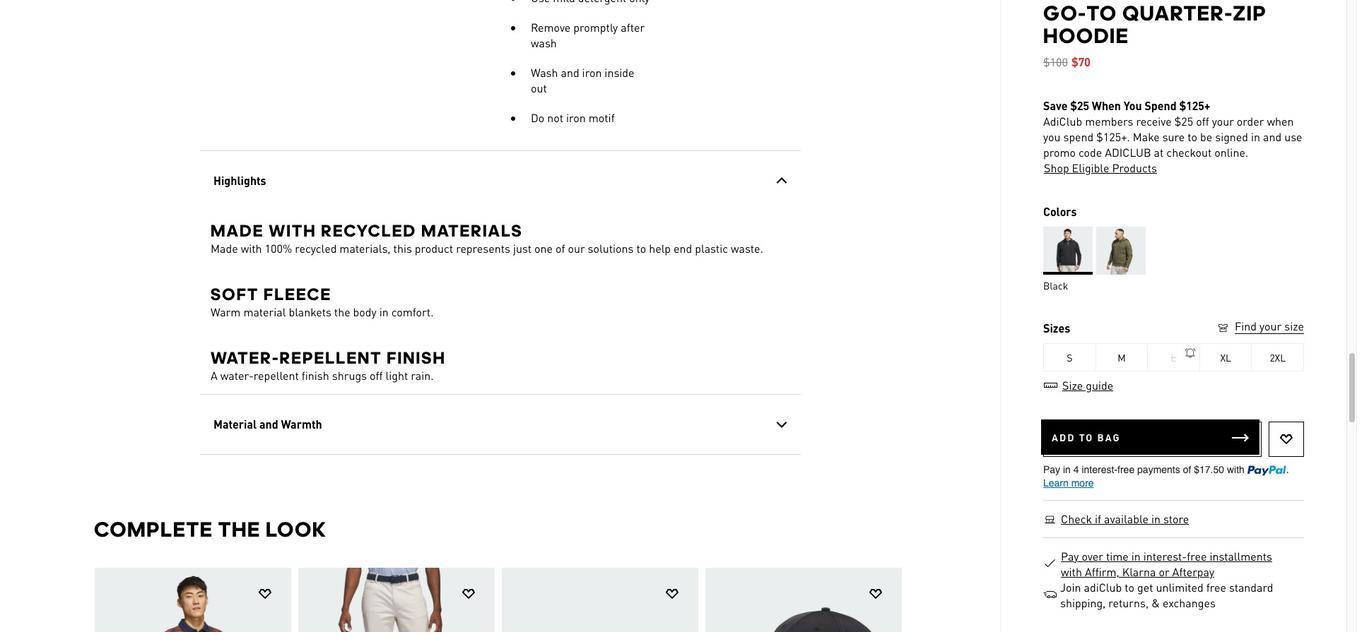 Task type: vqa. For each thing, say whether or not it's contained in the screenshot.
first $40 from the left
no



Task type: describe. For each thing, give the bounding box(es) containing it.
go-
[[1043, 1, 1087, 25]]

bag
[[1098, 431, 1121, 444]]

water-
[[220, 368, 253, 383]]

if
[[1095, 512, 1102, 527]]

size
[[1063, 378, 1083, 393]]

save
[[1043, 98, 1068, 113]]

you
[[1124, 98, 1142, 113]]

add to bag
[[1052, 431, 1121, 444]]

join adiclub to get unlimited free standard shipping, returns, & exchanges
[[1060, 580, 1274, 611]]

to inside join adiclub to get unlimited free standard shipping, returns, & exchanges
[[1125, 580, 1135, 595]]

pay over time in interest-free installments with affirm, klarna or afterpay
[[1061, 549, 1272, 580]]

just
[[513, 241, 531, 256]]

code
[[1079, 145, 1102, 160]]

rain.
[[411, 368, 433, 383]]

shop
[[1044, 160, 1069, 175]]

store
[[1164, 512, 1189, 527]]

repellent up material and warmth at the bottom left of page
[[253, 368, 299, 383]]

interest-
[[1144, 549, 1187, 564]]

product
[[415, 241, 453, 256]]

xl
[[1220, 351, 1231, 364]]

0 vertical spatial $25
[[1070, 98, 1089, 113]]

water-
[[210, 348, 279, 368]]

wash and iron inside out
[[531, 65, 634, 95]]

in inside 'soft fleece warm material blankets the body in comfort.'
[[379, 305, 388, 320]]

spend
[[1064, 129, 1094, 144]]

materials,
[[339, 241, 390, 256]]

available
[[1104, 512, 1149, 527]]

affirm,
[[1085, 565, 1120, 580]]

use
[[1285, 129, 1303, 144]]

0 horizontal spatial finish
[[301, 368, 329, 383]]

blankets
[[288, 305, 331, 320]]

or
[[1159, 565, 1170, 580]]

soft fleece warm material blankets the body in comfort.
[[210, 284, 433, 320]]

size
[[1285, 319, 1304, 334]]

pay over time in interest-free installments with affirm, klarna or afterpay link
[[1060, 549, 1295, 580]]

product color: black image
[[1043, 227, 1093, 275]]

off inside save $25 when you spend $125+ adiclub members receive $25 off your order when you spend $125+. make sure to be signed in and use promo code adiclub at checkout online. shop eligible products
[[1196, 114, 1209, 129]]

to for go-
[[1087, 1, 1117, 25]]

fleece
[[263, 284, 331, 305]]

this
[[393, 241, 412, 256]]

at
[[1154, 145, 1164, 160]]

highlights
[[213, 173, 266, 188]]

and for iron
[[561, 65, 579, 80]]

shrugs
[[332, 368, 367, 383]]

online.
[[1215, 145, 1249, 160]]

shipping,
[[1060, 596, 1106, 611]]

of
[[555, 241, 565, 256]]

standard
[[1229, 580, 1274, 595]]

2xl
[[1270, 351, 1286, 364]]

sure
[[1163, 129, 1185, 144]]

wash
[[531, 35, 557, 50]]

waste.
[[731, 241, 763, 256]]

l button
[[1148, 344, 1200, 372]]

soft
[[210, 284, 259, 305]]

your inside save $25 when you spend $125+ adiclub members receive $25 off your order when you spend $125+. make sure to be signed in and use promo code adiclub at checkout online. shop eligible products
[[1212, 114, 1234, 129]]

guide
[[1086, 378, 1114, 393]]

our
[[568, 241, 585, 256]]

free for unlimited
[[1207, 580, 1226, 595]]

get
[[1137, 580, 1153, 595]]

after
[[621, 20, 644, 35]]

1 horizontal spatial finish
[[387, 348, 446, 368]]

be
[[1200, 129, 1213, 144]]

off inside water-repellent finish a water-repellent finish shrugs off light rain.
[[369, 368, 382, 383]]

order
[[1237, 114, 1264, 129]]

material and warmth button
[[200, 395, 801, 455]]

iron for not
[[566, 110, 586, 125]]

zip
[[1233, 1, 1267, 25]]

complete
[[94, 517, 213, 542]]

warm
[[210, 305, 240, 320]]

motif
[[588, 110, 614, 125]]

check if available in store button
[[1060, 512, 1190, 527]]

products
[[1112, 160, 1157, 175]]

body
[[353, 305, 376, 320]]

shop eligible products link
[[1043, 160, 1158, 176]]

1 horizontal spatial with
[[268, 221, 316, 241]]

water-repellent finish a water-repellent finish shrugs off light rain.
[[210, 348, 446, 383]]

inside
[[604, 65, 634, 80]]

over
[[1082, 549, 1103, 564]]

to for add
[[1079, 431, 1094, 444]]

promptly
[[573, 20, 618, 35]]

material
[[213, 417, 256, 432]]

remove promptly after wash
[[531, 20, 644, 50]]

you
[[1043, 129, 1061, 144]]

mesh ultimate365 tour print golf polo shirt image
[[94, 568, 291, 633]]

members
[[1085, 114, 1134, 129]]

help
[[649, 241, 671, 256]]

sizes
[[1043, 321, 1071, 336]]

represents
[[456, 241, 510, 256]]

light
[[385, 368, 408, 383]]

2xl button
[[1252, 344, 1304, 372]]

in inside button
[[1152, 512, 1161, 527]]



Task type: locate. For each thing, give the bounding box(es) containing it.
0 vertical spatial and
[[561, 65, 579, 80]]

free
[[1187, 549, 1207, 564], [1207, 580, 1226, 595]]

1 vertical spatial iron
[[566, 110, 586, 125]]

to
[[1087, 1, 1117, 25], [1079, 431, 1094, 444]]

0 horizontal spatial $25
[[1070, 98, 1089, 113]]

pay
[[1061, 549, 1079, 564]]

go-to quarter-zip hoodie $100 $70
[[1043, 1, 1267, 69]]

and inside material and warmth button
[[259, 417, 278, 432]]

and inside wash and iron inside out
[[561, 65, 579, 80]]

installments
[[1210, 549, 1272, 564]]

with left 100%
[[240, 241, 262, 256]]

in right body
[[379, 305, 388, 320]]

l
[[1171, 351, 1177, 364]]

to left help
[[636, 241, 646, 256]]

1 vertical spatial to
[[636, 241, 646, 256]]

go-to spikeless 1 golf shoes image
[[502, 568, 698, 633]]

wash
[[531, 65, 558, 80]]

spend
[[1145, 98, 1177, 113]]

size guide link
[[1043, 378, 1114, 393]]

0 vertical spatial to
[[1188, 129, 1198, 144]]

your up signed
[[1212, 114, 1234, 129]]

free inside pay over time in interest-free installments with affirm, klarna or afterpay
[[1187, 549, 1207, 564]]

0 horizontal spatial with
[[240, 241, 262, 256]]

to inside made with recycled materials made with 100% recycled materials, this product represents just one of our solutions to help end plastic waste.
[[636, 241, 646, 256]]

remove
[[531, 20, 570, 35]]

0 horizontal spatial off
[[369, 368, 382, 383]]

free for interest-
[[1187, 549, 1207, 564]]

to left be
[[1188, 129, 1198, 144]]

solutions
[[588, 241, 633, 256]]

$25 up sure
[[1175, 114, 1193, 129]]

1 vertical spatial free
[[1207, 580, 1226, 595]]

m button
[[1096, 344, 1148, 372]]

and inside save $25 when you spend $125+ adiclub members receive $25 off your order when you spend $125+. make sure to be signed in and use promo code adiclub at checkout online. shop eligible products
[[1263, 129, 1282, 144]]

with up join
[[1061, 565, 1082, 580]]

0 horizontal spatial to
[[636, 241, 646, 256]]

the left body
[[334, 305, 350, 320]]

the inside 'soft fleece warm material blankets the body in comfort.'
[[334, 305, 350, 320]]

to inside save $25 when you spend $125+ adiclub members receive $25 off your order when you spend $125+. make sure to be signed in and use promo code adiclub at checkout online. shop eligible products
[[1188, 129, 1198, 144]]

100%
[[264, 241, 292, 256]]

exchanges
[[1163, 596, 1216, 611]]

1 horizontal spatial and
[[561, 65, 579, 80]]

recycled
[[321, 221, 416, 241], [295, 241, 336, 256]]

free up the afterpay
[[1187, 549, 1207, 564]]

&
[[1152, 596, 1160, 611]]

black
[[1043, 279, 1068, 292]]

adiclub
[[1084, 580, 1122, 595]]

$70
[[1072, 54, 1091, 69]]

eligible
[[1072, 160, 1109, 175]]

warmth
[[281, 417, 322, 432]]

hoodie
[[1043, 23, 1129, 48]]

made up soft
[[210, 241, 238, 256]]

add
[[1052, 431, 1076, 444]]

tour five-panel hat image
[[705, 568, 902, 633]]

iron for and
[[582, 65, 602, 80]]

0 vertical spatial off
[[1196, 114, 1209, 129]]

2 horizontal spatial and
[[1263, 129, 1282, 144]]

adiclub
[[1043, 114, 1082, 129]]

iron
[[582, 65, 602, 80], [566, 110, 586, 125]]

check if available in store
[[1061, 512, 1189, 527]]

with inside pay over time in interest-free installments with affirm, klarna or afterpay
[[1061, 565, 1082, 580]]

1 made from the top
[[210, 221, 264, 241]]

find
[[1235, 319, 1257, 334]]

signed
[[1215, 129, 1249, 144]]

promo
[[1043, 145, 1076, 160]]

s button
[[1044, 344, 1096, 372]]

and for warmth
[[259, 417, 278, 432]]

made left 100%
[[210, 221, 264, 241]]

when
[[1092, 98, 1121, 113]]

1 horizontal spatial to
[[1125, 580, 1135, 595]]

$25 up adiclub
[[1070, 98, 1089, 113]]

in up klarna
[[1132, 549, 1141, 564]]

0 vertical spatial iron
[[582, 65, 602, 80]]

1 vertical spatial your
[[1260, 319, 1282, 334]]

go-to 5-pocket golf pants image
[[298, 568, 495, 633]]

0 horizontal spatial your
[[1212, 114, 1234, 129]]

the
[[334, 305, 350, 320], [218, 517, 260, 542]]

and down when
[[1263, 129, 1282, 144]]

s
[[1067, 351, 1073, 364]]

end
[[673, 241, 692, 256]]

0 vertical spatial the
[[334, 305, 350, 320]]

plastic
[[695, 241, 728, 256]]

to inside go-to quarter-zip hoodie $100 $70
[[1087, 1, 1117, 25]]

in left store
[[1152, 512, 1161, 527]]

iron left the inside
[[582, 65, 602, 80]]

one
[[534, 241, 552, 256]]

add to bag button
[[1041, 420, 1260, 455]]

made
[[210, 221, 264, 241], [210, 241, 238, 256]]

1 horizontal spatial your
[[1260, 319, 1282, 334]]

in
[[1251, 129, 1261, 144], [379, 305, 388, 320], [1152, 512, 1161, 527], [1132, 549, 1141, 564]]

with
[[268, 221, 316, 241], [240, 241, 262, 256], [1061, 565, 1082, 580]]

1 vertical spatial to
[[1079, 431, 1094, 444]]

quarter-
[[1123, 1, 1233, 25]]

0 horizontal spatial the
[[218, 517, 260, 542]]

and left warmth
[[259, 417, 278, 432]]

off left "light"
[[369, 368, 382, 383]]

1 vertical spatial the
[[218, 517, 260, 542]]

repellent down 'blankets' on the left of the page
[[279, 348, 382, 368]]

iron right the not
[[566, 110, 586, 125]]

your left size
[[1260, 319, 1282, 334]]

materials
[[421, 221, 523, 241]]

join
[[1060, 580, 1081, 595]]

off up be
[[1196, 114, 1209, 129]]

in inside pay over time in interest-free installments with affirm, klarna or afterpay
[[1132, 549, 1141, 564]]

comfort.
[[391, 305, 433, 320]]

product color: olive strata image
[[1096, 227, 1146, 275]]

to up returns,
[[1125, 580, 1135, 595]]

finish
[[387, 348, 446, 368], [301, 368, 329, 383]]

2 made from the top
[[210, 241, 238, 256]]

find your size button
[[1217, 319, 1304, 337]]

the left look
[[218, 517, 260, 542]]

to left bag
[[1079, 431, 1094, 444]]

to up $70
[[1087, 1, 1117, 25]]

find your size image
[[1217, 322, 1230, 335]]

2 vertical spatial to
[[1125, 580, 1135, 595]]

1 horizontal spatial off
[[1196, 114, 1209, 129]]

2 vertical spatial and
[[259, 417, 278, 432]]

1 horizontal spatial $25
[[1175, 114, 1193, 129]]

list
[[94, 568, 907, 633]]

made with recycled materials made with 100% recycled materials, this product represents just one of our solutions to help end plastic waste.
[[210, 221, 763, 256]]

time
[[1106, 549, 1129, 564]]

free inside join adiclub to get unlimited free standard shipping, returns, & exchanges
[[1207, 580, 1226, 595]]

xl button
[[1200, 344, 1252, 372]]

look
[[265, 517, 326, 542]]

2 horizontal spatial to
[[1188, 129, 1198, 144]]

to
[[1188, 129, 1198, 144], [636, 241, 646, 256], [1125, 580, 1135, 595]]

your inside find your size button
[[1260, 319, 1282, 334]]

0 vertical spatial your
[[1212, 114, 1234, 129]]

1 vertical spatial and
[[1263, 129, 1282, 144]]

with up fleece
[[268, 221, 316, 241]]

in inside save $25 when you spend $125+ adiclub members receive $25 off your order when you spend $125+. make sure to be signed in and use promo code adiclub at checkout online. shop eligible products
[[1251, 129, 1261, 144]]

0 horizontal spatial and
[[259, 417, 278, 432]]

find your size
[[1235, 319, 1304, 334]]

finish left shrugs
[[301, 368, 329, 383]]

1 horizontal spatial the
[[334, 305, 350, 320]]

not
[[547, 110, 563, 125]]

afterpay
[[1173, 565, 1215, 580]]

adiclub
[[1105, 145, 1151, 160]]

iron inside wash and iron inside out
[[582, 65, 602, 80]]

free down the afterpay
[[1207, 580, 1226, 595]]

2 horizontal spatial with
[[1061, 565, 1082, 580]]

to inside 'add to bag' button
[[1079, 431, 1094, 444]]

m
[[1118, 351, 1126, 364]]

finish down comfort.
[[387, 348, 446, 368]]

1 vertical spatial off
[[369, 368, 382, 383]]

0 vertical spatial to
[[1087, 1, 1117, 25]]

$125+
[[1180, 98, 1211, 113]]

receive
[[1136, 114, 1172, 129]]

1 vertical spatial $25
[[1175, 114, 1193, 129]]

unlimited
[[1156, 580, 1204, 595]]

and right wash
[[561, 65, 579, 80]]

material and warmth
[[213, 417, 322, 432]]

do not iron motif
[[531, 110, 614, 125]]

highlights button
[[200, 151, 801, 211]]

in down order
[[1251, 129, 1261, 144]]

0 vertical spatial free
[[1187, 549, 1207, 564]]



